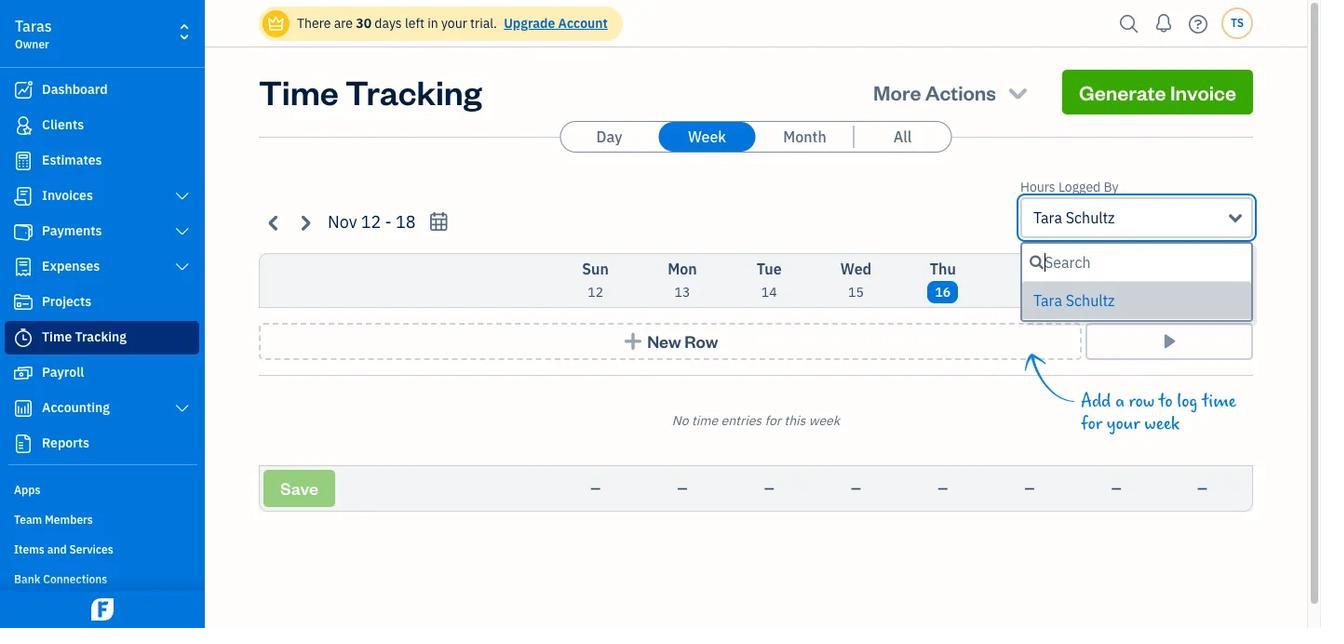 Task type: describe. For each thing, give the bounding box(es) containing it.
a
[[1116, 391, 1125, 413]]

dashboard
[[42, 81, 108, 98]]

wed 15
[[841, 260, 872, 301]]

chevron large down image for payments
[[174, 225, 191, 239]]

log
[[1178, 391, 1199, 413]]

tue
[[757, 260, 782, 279]]

sun 12
[[583, 260, 609, 301]]

no time entries for this week
[[672, 413, 840, 429]]

generate
[[1080, 79, 1167, 105]]

tara schultz for tara schultz dropdown button
[[1034, 209, 1116, 227]]

apps link
[[5, 476, 199, 504]]

generate invoice button
[[1063, 70, 1254, 115]]

upgrade account link
[[500, 15, 608, 32]]

day
[[597, 128, 623, 146]]

estimates link
[[5, 144, 199, 178]]

week
[[688, 128, 727, 146]]

17
[[1023, 284, 1038, 301]]

choose a date image
[[428, 211, 450, 233]]

tracking inside main element
[[75, 329, 127, 346]]

generate invoice
[[1080, 79, 1237, 105]]

days
[[375, 15, 402, 32]]

estimate image
[[12, 152, 34, 170]]

week link
[[659, 122, 756, 152]]

1 horizontal spatial time tracking
[[259, 70, 482, 114]]

thu
[[930, 260, 957, 279]]

payments
[[42, 223, 102, 239]]

bank connections
[[14, 573, 107, 587]]

mon
[[668, 260, 697, 279]]

thu 16
[[930, 260, 957, 301]]

mon 13
[[668, 260, 697, 301]]

your inside add a row to log time for your week
[[1107, 414, 1141, 435]]

apps
[[14, 483, 40, 497]]

0 vertical spatial time
[[259, 70, 339, 114]]

1 — from the left
[[591, 481, 601, 497]]

0 horizontal spatial time
[[692, 413, 718, 429]]

4 — from the left
[[851, 481, 862, 497]]

time inside time tracking link
[[42, 329, 72, 346]]

client image
[[12, 116, 34, 135]]

time tracking inside main element
[[42, 329, 127, 346]]

tue 14
[[757, 260, 782, 301]]

fri
[[1021, 260, 1039, 279]]

30
[[356, 15, 372, 32]]

hours
[[1021, 179, 1056, 196]]

0 horizontal spatial week
[[809, 413, 840, 429]]

0 vertical spatial tracking
[[346, 70, 482, 114]]

add
[[1082, 391, 1112, 413]]

chevron large down image for invoices
[[174, 189, 191, 204]]

ts button
[[1222, 7, 1254, 39]]

row
[[685, 331, 719, 352]]

items and services
[[14, 543, 113, 557]]

taras
[[15, 17, 52, 35]]

go to help image
[[1184, 10, 1214, 38]]

0 horizontal spatial for
[[765, 413, 782, 429]]

16
[[936, 284, 951, 301]]

actions
[[926, 79, 997, 105]]

12 for nov
[[361, 211, 381, 233]]

entries
[[721, 413, 762, 429]]

chart image
[[12, 400, 34, 418]]

clients
[[42, 116, 84, 133]]

expenses link
[[5, 251, 199, 284]]

Search search field
[[1023, 252, 1252, 274]]

add a row to log time for your week
[[1082, 391, 1237, 435]]

projects
[[42, 293, 92, 310]]

this
[[785, 413, 806, 429]]

tara schultz button
[[1021, 197, 1254, 238]]

are
[[334, 15, 353, 32]]

chevrondown image
[[1006, 79, 1031, 105]]

report image
[[12, 435, 34, 454]]

estimates
[[42, 152, 102, 169]]

fri 17
[[1021, 260, 1039, 301]]

team
[[14, 513, 42, 527]]

invoice
[[1171, 79, 1237, 105]]

invoices link
[[5, 180, 199, 213]]

tara schultz list box
[[1023, 282, 1252, 320]]

more
[[874, 79, 922, 105]]

freshbooks image
[[88, 599, 117, 621]]

2 — from the left
[[678, 481, 688, 497]]

7 — from the left
[[1112, 481, 1122, 497]]

and
[[47, 543, 67, 557]]

schultz for tara schultz dropdown button
[[1066, 209, 1116, 227]]

new
[[648, 331, 682, 352]]

sat
[[1106, 260, 1129, 279]]

account
[[559, 15, 608, 32]]

more actions button
[[857, 70, 1048, 115]]



Task type: vqa. For each thing, say whether or not it's contained in the screenshot.


Task type: locate. For each thing, give the bounding box(es) containing it.
6 — from the left
[[1025, 481, 1035, 497]]

expenses
[[42, 258, 100, 275]]

1 horizontal spatial 18
[[1109, 284, 1125, 301]]

nov
[[328, 211, 357, 233]]

start timer image
[[1159, 333, 1181, 351]]

previous week image
[[264, 212, 285, 233]]

reports
[[42, 435, 89, 452]]

2 tara from the top
[[1034, 292, 1063, 310]]

main element
[[0, 0, 265, 629]]

tara schultz inside list box
[[1034, 292, 1116, 310]]

taras owner
[[15, 17, 52, 51]]

accounting link
[[5, 392, 199, 426]]

payment image
[[12, 223, 34, 241]]

nov 12 - 18
[[328, 211, 416, 233]]

1 vertical spatial schultz
[[1066, 292, 1116, 310]]

tara schultz down the sat
[[1034, 292, 1116, 310]]

logged
[[1059, 179, 1101, 196]]

notifications image
[[1150, 5, 1179, 42]]

hours logged by
[[1021, 179, 1119, 196]]

time
[[259, 70, 339, 114], [42, 329, 72, 346]]

new row button
[[259, 323, 1082, 361]]

18 inside sat 18
[[1109, 284, 1125, 301]]

to
[[1160, 391, 1173, 413]]

chevron large down image down estimates link
[[174, 189, 191, 204]]

8 — from the left
[[1198, 481, 1208, 497]]

items and services link
[[5, 536, 199, 564]]

0 horizontal spatial time
[[42, 329, 72, 346]]

month link
[[757, 122, 854, 152]]

14
[[762, 284, 777, 301]]

0 vertical spatial time tracking
[[259, 70, 482, 114]]

18 down the sat
[[1109, 284, 1125, 301]]

tara for tara schultz list box at right
[[1034, 292, 1063, 310]]

1 vertical spatial your
[[1107, 414, 1141, 435]]

week right the 'this'
[[809, 413, 840, 429]]

dashboard link
[[5, 74, 199, 107]]

dashboard image
[[12, 81, 34, 100]]

upgrade
[[504, 15, 555, 32]]

1 vertical spatial time
[[42, 329, 72, 346]]

chevron large down image down payroll link
[[174, 401, 191, 416]]

next week image
[[294, 212, 316, 233]]

0 vertical spatial chevron large down image
[[174, 189, 191, 204]]

15
[[849, 284, 864, 301]]

tara schultz
[[1034, 209, 1116, 227], [1034, 292, 1116, 310]]

1 vertical spatial chevron large down image
[[174, 260, 191, 275]]

team members
[[14, 513, 93, 527]]

1 vertical spatial tara schultz
[[1034, 292, 1116, 310]]

tara schultz inside dropdown button
[[1034, 209, 1116, 227]]

5 — from the left
[[938, 481, 949, 497]]

month
[[784, 128, 827, 146]]

items
[[14, 543, 45, 557]]

in
[[428, 15, 438, 32]]

0 vertical spatial tara
[[1034, 209, 1063, 227]]

there
[[297, 15, 331, 32]]

time
[[1203, 391, 1237, 413], [692, 413, 718, 429]]

schultz
[[1066, 209, 1116, 227], [1066, 292, 1116, 310]]

bank
[[14, 573, 40, 587]]

week inside add a row to log time for your week
[[1145, 414, 1180, 435]]

connections
[[43, 573, 107, 587]]

no
[[672, 413, 689, 429]]

wed
[[841, 260, 872, 279]]

0 horizontal spatial 18
[[396, 211, 416, 233]]

0 vertical spatial tara schultz
[[1034, 209, 1116, 227]]

trial.
[[471, 15, 497, 32]]

2 tara schultz from the top
[[1034, 292, 1116, 310]]

for down add
[[1082, 414, 1103, 435]]

1 tara from the top
[[1034, 209, 1063, 227]]

chevron large down image down invoices link
[[174, 225, 191, 239]]

0 vertical spatial 18
[[396, 211, 416, 233]]

1 vertical spatial time tracking
[[42, 329, 127, 346]]

1 horizontal spatial time
[[259, 70, 339, 114]]

18 right -
[[396, 211, 416, 233]]

12 left -
[[361, 211, 381, 233]]

0 vertical spatial chevron large down image
[[174, 225, 191, 239]]

time down there on the top of page
[[259, 70, 339, 114]]

1 horizontal spatial 12
[[588, 284, 604, 301]]

1 horizontal spatial for
[[1082, 414, 1103, 435]]

12 inside sun 12
[[588, 284, 604, 301]]

tara down hours
[[1034, 209, 1063, 227]]

1 vertical spatial 18
[[1109, 284, 1125, 301]]

crown image
[[266, 14, 286, 33]]

1 chevron large down image from the top
[[174, 225, 191, 239]]

chevron large down image
[[174, 189, 191, 204], [174, 260, 191, 275]]

time inside add a row to log time for your week
[[1203, 391, 1237, 413]]

team members link
[[5, 506, 199, 534]]

tara inside list box
[[1034, 292, 1063, 310]]

owner
[[15, 37, 49, 51]]

schultz for tara schultz list box at right
[[1066, 292, 1116, 310]]

3 — from the left
[[765, 481, 775, 497]]

0 horizontal spatial time tracking
[[42, 329, 127, 346]]

your
[[441, 15, 467, 32], [1107, 414, 1141, 435]]

schultz inside list box
[[1066, 292, 1116, 310]]

13
[[675, 284, 691, 301]]

for inside add a row to log time for your week
[[1082, 414, 1103, 435]]

plus image
[[623, 333, 644, 351]]

1 vertical spatial tracking
[[75, 329, 127, 346]]

18
[[396, 211, 416, 233], [1109, 284, 1125, 301]]

more actions
[[874, 79, 997, 105]]

0 horizontal spatial tracking
[[75, 329, 127, 346]]

12 down the sun
[[588, 284, 604, 301]]

left
[[405, 15, 425, 32]]

1 vertical spatial tara
[[1034, 292, 1063, 310]]

1 tara schultz from the top
[[1034, 209, 1116, 227]]

0 vertical spatial your
[[441, 15, 467, 32]]

for
[[765, 413, 782, 429], [1082, 414, 1103, 435]]

2 schultz from the top
[[1066, 292, 1116, 310]]

week down to
[[1145, 414, 1180, 435]]

tara schultz down "hours logged by"
[[1034, 209, 1116, 227]]

chevron large down image inside accounting link
[[174, 401, 191, 416]]

time tracking link
[[5, 321, 199, 355]]

chevron large down image up projects "link"
[[174, 260, 191, 275]]

tara inside dropdown button
[[1034, 209, 1063, 227]]

1 horizontal spatial your
[[1107, 414, 1141, 435]]

clients link
[[5, 109, 199, 143]]

projects link
[[5, 286, 199, 320]]

1 schultz from the top
[[1066, 209, 1116, 227]]

for left the 'this'
[[765, 413, 782, 429]]

0 vertical spatial schultz
[[1066, 209, 1116, 227]]

search image
[[1115, 10, 1145, 38]]

12 for sun
[[588, 284, 604, 301]]

2 chevron large down image from the top
[[174, 401, 191, 416]]

-
[[385, 211, 392, 233]]

bank connections link
[[5, 565, 199, 593]]

payroll
[[42, 364, 84, 381]]

payroll link
[[5, 357, 199, 390]]

all link
[[855, 122, 952, 152]]

payments link
[[5, 215, 199, 249]]

timer image
[[12, 329, 34, 347]]

accounting
[[42, 400, 110, 416]]

1 horizontal spatial time
[[1203, 391, 1237, 413]]

money image
[[12, 364, 34, 383]]

row
[[1130, 391, 1155, 413]]

0 horizontal spatial 12
[[361, 211, 381, 233]]

chevron large down image
[[174, 225, 191, 239], [174, 401, 191, 416]]

there are 30 days left in your trial. upgrade account
[[297, 15, 608, 32]]

schultz inside dropdown button
[[1066, 209, 1116, 227]]

new row
[[648, 331, 719, 352]]

schultz down the sat
[[1066, 292, 1116, 310]]

by
[[1104, 179, 1119, 196]]

time tracking down 30
[[259, 70, 482, 114]]

tara down fri
[[1034, 292, 1063, 310]]

time tracking down projects "link"
[[42, 329, 127, 346]]

1 chevron large down image from the top
[[174, 189, 191, 204]]

tracking down projects "link"
[[75, 329, 127, 346]]

tracking
[[346, 70, 482, 114], [75, 329, 127, 346]]

1 horizontal spatial tracking
[[346, 70, 482, 114]]

project image
[[12, 293, 34, 312]]

2 chevron large down image from the top
[[174, 260, 191, 275]]

sun
[[583, 260, 609, 279]]

time right timer icon
[[42, 329, 72, 346]]

members
[[45, 513, 93, 527]]

invoices
[[42, 187, 93, 204]]

chevron large down image for expenses
[[174, 260, 191, 275]]

time right no
[[692, 413, 718, 429]]

1 vertical spatial chevron large down image
[[174, 401, 191, 416]]

1 horizontal spatial week
[[1145, 414, 1180, 435]]

day link
[[561, 122, 658, 152]]

0 vertical spatial 12
[[361, 211, 381, 233]]

0 horizontal spatial your
[[441, 15, 467, 32]]

time tracking
[[259, 70, 482, 114], [42, 329, 127, 346]]

invoice image
[[12, 187, 34, 206]]

tara schultz for tara schultz list box at right
[[1034, 292, 1116, 310]]

chevron large down image inside expenses link
[[174, 260, 191, 275]]

your right in
[[441, 15, 467, 32]]

your down a
[[1107, 414, 1141, 435]]

chevron large down image for accounting
[[174, 401, 191, 416]]

sat 18
[[1106, 260, 1129, 301]]

tracking down left
[[346, 70, 482, 114]]

schultz down logged
[[1066, 209, 1116, 227]]

time right "log"
[[1203, 391, 1237, 413]]

reports link
[[5, 428, 199, 461]]

tara for tara schultz dropdown button
[[1034, 209, 1063, 227]]

all
[[894, 128, 912, 146]]

expense image
[[12, 258, 34, 277]]

1 vertical spatial 12
[[588, 284, 604, 301]]



